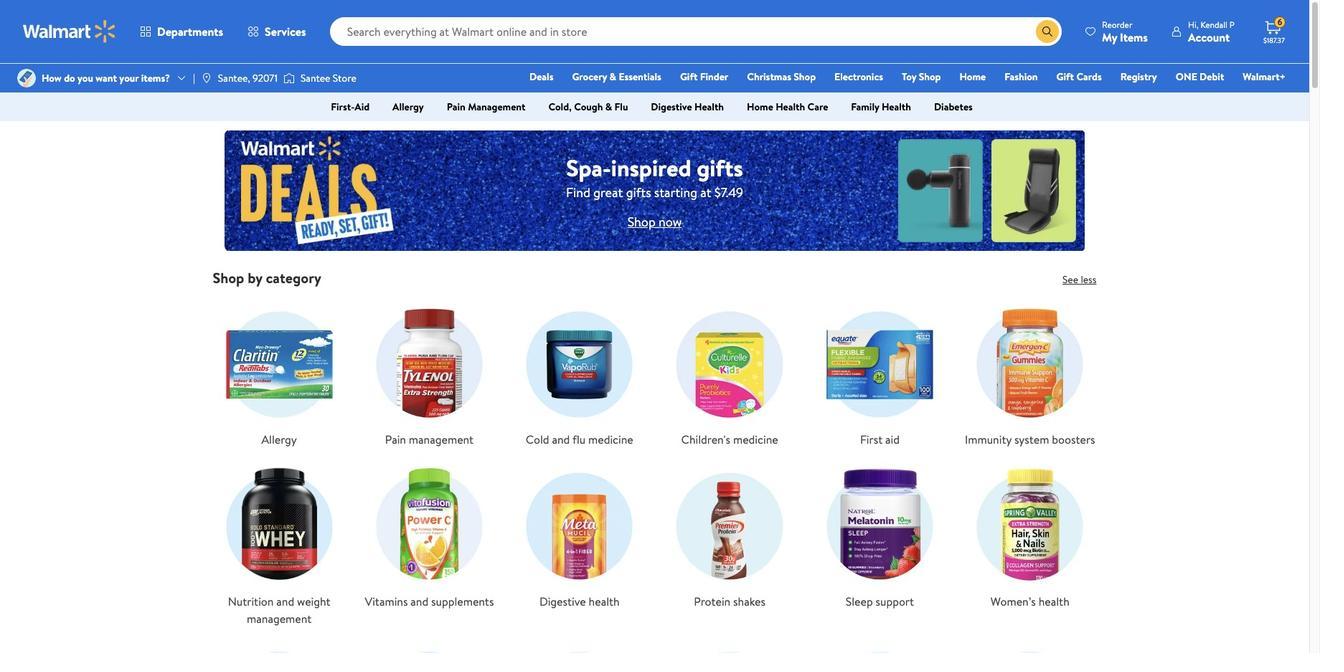 Task type: vqa. For each thing, say whether or not it's contained in the screenshot.
the leftmost management
yes



Task type: describe. For each thing, give the bounding box(es) containing it.
at
[[701, 183, 712, 201]]

support
[[876, 594, 915, 610]]

store
[[333, 71, 357, 85]]

digestive for digestive health
[[540, 594, 586, 610]]

$187.37
[[1264, 35, 1285, 45]]

see
[[1063, 273, 1079, 287]]

find
[[566, 183, 591, 201]]

health for home
[[776, 100, 805, 114]]

weight
[[297, 594, 331, 610]]

santee,
[[218, 71, 250, 85]]

gift cards link
[[1051, 69, 1109, 85]]

gift finder link
[[674, 69, 735, 85]]

pain management
[[385, 432, 474, 448]]

|
[[193, 71, 195, 85]]

allergy inside allergy dropdown button
[[393, 100, 424, 114]]

spa-inspired gifts find great gifts starting at $7.49
[[566, 152, 744, 201]]

digestive for digestive health
[[651, 100, 692, 114]]

pain management button
[[436, 95, 537, 119]]

pain for pain management
[[385, 432, 406, 448]]

women's
[[991, 594, 1036, 610]]

protein shakes
[[694, 594, 766, 610]]

reorder
[[1103, 18, 1133, 31]]

cold, cough & flu
[[549, 100, 628, 114]]

& inside dropdown button
[[606, 100, 612, 114]]

shakes
[[734, 594, 766, 610]]

first aid
[[861, 432, 900, 448]]

health for family
[[882, 100, 912, 114]]

dec skinny image
[[224, 131, 1086, 251]]

see less button
[[1063, 273, 1097, 287]]

pain for pain management
[[447, 100, 466, 114]]

inspired
[[611, 152, 692, 183]]

toy shop
[[902, 70, 941, 84]]

management inside nutrition and weight management
[[247, 611, 312, 627]]

walmart+
[[1243, 70, 1286, 84]]

diabetes button
[[923, 95, 985, 119]]

great
[[594, 183, 623, 201]]

children's medicine
[[682, 432, 779, 448]]

1 horizontal spatial gifts
[[697, 152, 743, 183]]

want
[[96, 71, 117, 85]]

registry
[[1121, 70, 1158, 84]]

shop now
[[628, 213, 682, 231]]

one debit
[[1176, 70, 1225, 84]]

0 vertical spatial &
[[610, 70, 617, 84]]

items
[[1121, 29, 1148, 45]]

sleep support
[[846, 594, 915, 610]]

shop left by
[[213, 268, 244, 288]]

system
[[1015, 432, 1050, 448]]

fashion link
[[999, 69, 1045, 85]]

items?
[[141, 71, 170, 85]]

shop left now
[[628, 213, 656, 231]]

flu
[[573, 432, 586, 448]]

women's health link
[[964, 460, 1097, 611]]

search icon image
[[1042, 26, 1054, 37]]

aid
[[886, 432, 900, 448]]

protein
[[694, 594, 731, 610]]

finder
[[700, 70, 729, 84]]

starting
[[655, 183, 698, 201]]

electronics
[[835, 70, 884, 84]]

Search search field
[[330, 17, 1062, 46]]

children's
[[682, 432, 731, 448]]

spa-
[[567, 152, 611, 183]]

women's health
[[991, 594, 1070, 610]]

cough
[[574, 100, 603, 114]]

santee store
[[301, 71, 357, 85]]

health for digestive health
[[589, 594, 620, 610]]

one debit link
[[1170, 69, 1231, 85]]

cold,
[[549, 100, 572, 114]]

$7.49
[[715, 183, 744, 201]]

cold, cough & flu button
[[537, 95, 640, 119]]

you
[[78, 71, 93, 85]]

do
[[64, 71, 75, 85]]

list containing allergy
[[204, 287, 1106, 654]]

gift for gift cards
[[1057, 70, 1075, 84]]

christmas shop link
[[741, 69, 823, 85]]

essentials
[[619, 70, 662, 84]]

home health care
[[747, 100, 829, 114]]

vitamins and supplements link
[[363, 460, 496, 611]]

sleep
[[846, 594, 873, 610]]

1 medicine from the left
[[589, 432, 634, 448]]

protein shakes link
[[664, 460, 797, 611]]

sleep support link
[[814, 460, 947, 611]]

deals link
[[523, 69, 560, 85]]

grocery & essentials
[[572, 70, 662, 84]]

gift finder
[[680, 70, 729, 84]]

allergy button
[[381, 95, 436, 119]]

santee
[[301, 71, 331, 85]]

home health care button
[[736, 95, 840, 119]]

reorder my items
[[1103, 18, 1148, 45]]

 image for santee store
[[283, 71, 295, 85]]

 image for how do you want your items?
[[17, 69, 36, 88]]

shop by category
[[213, 268, 321, 288]]

cards
[[1077, 70, 1102, 84]]

home link
[[954, 69, 993, 85]]

diabetes
[[935, 100, 973, 114]]

family health button
[[840, 95, 923, 119]]



Task type: locate. For each thing, give the bounding box(es) containing it.
health right family
[[882, 100, 912, 114]]

supplements
[[431, 594, 494, 610]]

3 health from the left
[[882, 100, 912, 114]]

immunity system boosters link
[[964, 299, 1097, 449]]

1 horizontal spatial pain
[[447, 100, 466, 114]]

1 horizontal spatial allergy
[[393, 100, 424, 114]]

allergy inside allergy link
[[262, 432, 297, 448]]

health for women's health
[[1039, 594, 1070, 610]]

1 gift from the left
[[680, 70, 698, 84]]

shop now link
[[628, 213, 682, 231]]

your
[[119, 71, 139, 85]]

0 horizontal spatial management
[[247, 611, 312, 627]]

1 horizontal spatial health
[[1039, 594, 1070, 610]]

medicine
[[589, 432, 634, 448], [734, 432, 779, 448]]

fashion
[[1005, 70, 1038, 84]]

gift left cards on the top right of page
[[1057, 70, 1075, 84]]

1 vertical spatial pain
[[385, 432, 406, 448]]

allergy
[[393, 100, 424, 114], [262, 432, 297, 448]]

health left care on the top right of page
[[776, 100, 805, 114]]

and right vitamins on the left bottom of the page
[[411, 594, 429, 610]]

2 horizontal spatial health
[[882, 100, 912, 114]]

0 vertical spatial home
[[960, 70, 986, 84]]

and for weight
[[277, 594, 294, 610]]

 image right "92071"
[[283, 71, 295, 85]]

list
[[204, 287, 1106, 654]]

vitamins
[[365, 594, 408, 610]]

shop inside toy shop link
[[919, 70, 941, 84]]

0 horizontal spatial digestive
[[540, 594, 586, 610]]

0 horizontal spatial medicine
[[589, 432, 634, 448]]

my
[[1103, 29, 1118, 45]]

santee, 92071
[[218, 71, 278, 85]]

and left weight
[[277, 594, 294, 610]]

gift cards
[[1057, 70, 1102, 84]]

1 vertical spatial digestive
[[540, 594, 586, 610]]

see less
[[1063, 273, 1097, 287]]

hi,
[[1189, 18, 1199, 31]]

and inside cold and flu medicine link
[[552, 432, 570, 448]]

1 horizontal spatial medicine
[[734, 432, 779, 448]]

digestive inside list
[[540, 594, 586, 610]]

home down christmas
[[747, 100, 774, 114]]

 image
[[17, 69, 36, 88], [283, 71, 295, 85]]

6 $187.37
[[1264, 16, 1285, 45]]

debit
[[1200, 70, 1225, 84]]

kendall
[[1201, 18, 1228, 31]]

allergy link
[[213, 299, 346, 449]]

registry link
[[1115, 69, 1164, 85]]

home up diabetes
[[960, 70, 986, 84]]

cold and flu medicine link
[[513, 299, 646, 449]]

services
[[265, 24, 306, 39]]

and for flu
[[552, 432, 570, 448]]

how do you want your items?
[[42, 71, 170, 85]]

deals
[[530, 70, 554, 84]]

medicine inside 'link'
[[734, 432, 779, 448]]

flu
[[615, 100, 628, 114]]

and inside the vitamins and supplements link
[[411, 594, 429, 610]]

and for supplements
[[411, 594, 429, 610]]

how
[[42, 71, 62, 85]]

and
[[552, 432, 570, 448], [277, 594, 294, 610], [411, 594, 429, 610]]

first
[[861, 432, 883, 448]]

1 health from the left
[[695, 100, 724, 114]]

departments
[[157, 24, 223, 39]]

2 horizontal spatial and
[[552, 432, 570, 448]]

category
[[266, 268, 321, 288]]

0 horizontal spatial gift
[[680, 70, 698, 84]]

children's medicine link
[[664, 299, 797, 449]]

2 medicine from the left
[[734, 432, 779, 448]]

digestive inside dropdown button
[[651, 100, 692, 114]]

0 horizontal spatial health
[[695, 100, 724, 114]]

&
[[610, 70, 617, 84], [606, 100, 612, 114]]

6
[[1278, 16, 1283, 28]]

walmart+ link
[[1237, 69, 1293, 85]]

pain inside dropdown button
[[447, 100, 466, 114]]

services button
[[236, 14, 318, 49]]

christmas shop
[[747, 70, 816, 84]]

Walmart Site-Wide search field
[[330, 17, 1062, 46]]

vitamins and supplements
[[365, 594, 494, 610]]

92071
[[253, 71, 278, 85]]

cold
[[526, 432, 550, 448]]

1 horizontal spatial home
[[960, 70, 986, 84]]

shop right toy
[[919, 70, 941, 84]]

shop inside christmas shop link
[[794, 70, 816, 84]]

management
[[468, 100, 526, 114]]

2 health from the left
[[776, 100, 805, 114]]

1 horizontal spatial health
[[776, 100, 805, 114]]

toy shop link
[[896, 69, 948, 85]]

and left flu
[[552, 432, 570, 448]]

0 vertical spatial allergy
[[393, 100, 424, 114]]

& right grocery
[[610, 70, 617, 84]]

family health
[[852, 100, 912, 114]]

& left flu
[[606, 100, 612, 114]]

 image
[[201, 72, 212, 84]]

first aid link
[[814, 299, 947, 449]]

1 horizontal spatial management
[[409, 432, 474, 448]]

and inside nutrition and weight management
[[277, 594, 294, 610]]

health down finder
[[695, 100, 724, 114]]

medicine right children's
[[734, 432, 779, 448]]

2 gift from the left
[[1057, 70, 1075, 84]]

home inside home health care dropdown button
[[747, 100, 774, 114]]

health for digestive
[[695, 100, 724, 114]]

1 vertical spatial &
[[606, 100, 612, 114]]

care
[[808, 100, 829, 114]]

home for home
[[960, 70, 986, 84]]

pain management link
[[363, 299, 496, 449]]

0 vertical spatial management
[[409, 432, 474, 448]]

0 horizontal spatial gifts
[[626, 183, 651, 201]]

toy
[[902, 70, 917, 84]]

gift left finder
[[680, 70, 698, 84]]

immunity
[[965, 432, 1012, 448]]

2 health from the left
[[1039, 594, 1070, 610]]

nutrition and weight management
[[228, 594, 331, 627]]

0 horizontal spatial home
[[747, 100, 774, 114]]

one
[[1176, 70, 1198, 84]]

0 horizontal spatial and
[[277, 594, 294, 610]]

family
[[852, 100, 880, 114]]

cold and flu medicine
[[526, 432, 634, 448]]

gift for gift finder
[[680, 70, 698, 84]]

by
[[248, 268, 263, 288]]

nutrition
[[228, 594, 274, 610]]

digestive health
[[651, 100, 724, 114]]

gifts
[[697, 152, 743, 183], [626, 183, 651, 201]]

shop up care on the top right of page
[[794, 70, 816, 84]]

1 vertical spatial management
[[247, 611, 312, 627]]

health
[[589, 594, 620, 610], [1039, 594, 1070, 610]]

home inside home link
[[960, 70, 986, 84]]

immunity system boosters
[[965, 432, 1096, 448]]

first-
[[331, 100, 355, 114]]

nutrition and weight management link
[[213, 460, 346, 628]]

1 horizontal spatial  image
[[283, 71, 295, 85]]

gifts right great
[[626, 183, 651, 201]]

1 horizontal spatial digestive
[[651, 100, 692, 114]]

0 horizontal spatial  image
[[17, 69, 36, 88]]

digestive health
[[540, 594, 620, 610]]

0 vertical spatial pain
[[447, 100, 466, 114]]

0 horizontal spatial health
[[589, 594, 620, 610]]

walmart image
[[23, 20, 116, 43]]

0 vertical spatial digestive
[[651, 100, 692, 114]]

1 vertical spatial allergy
[[262, 432, 297, 448]]

aid
[[355, 100, 370, 114]]

1 vertical spatial home
[[747, 100, 774, 114]]

medicine right flu
[[589, 432, 634, 448]]

gifts right inspired at the top of the page
[[697, 152, 743, 183]]

0 horizontal spatial allergy
[[262, 432, 297, 448]]

account
[[1189, 29, 1230, 45]]

1 horizontal spatial and
[[411, 594, 429, 610]]

home
[[960, 70, 986, 84], [747, 100, 774, 114]]

electronics link
[[828, 69, 890, 85]]

0 horizontal spatial pain
[[385, 432, 406, 448]]

 image left the 'how'
[[17, 69, 36, 88]]

less
[[1081, 273, 1097, 287]]

home for home health care
[[747, 100, 774, 114]]

1 horizontal spatial gift
[[1057, 70, 1075, 84]]

1 health from the left
[[589, 594, 620, 610]]

first-aid
[[331, 100, 370, 114]]



